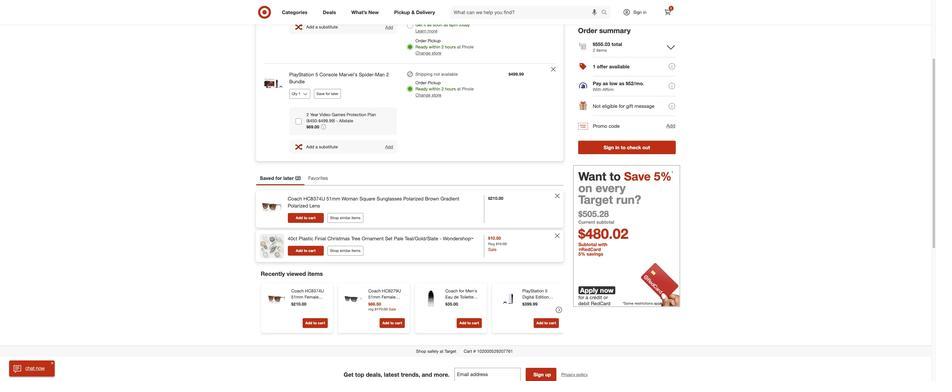 Task type: describe. For each thing, give the bounding box(es) containing it.
spider-
[[359, 72, 375, 78]]

cart
[[464, 349, 472, 354]]

want to save 5% *
[[578, 169, 673, 183]]

it inside get it by sat, nov 18 when you order by 12:00pm tomorrow
[[424, 2, 426, 7]]

add inside $399.99 add to cart
[[536, 321, 543, 326]]

or
[[604, 295, 608, 301]]

*
[[672, 171, 673, 175]]

$210.00 add to cart
[[291, 302, 325, 326]]

coach hc8279u 51mm female rectangle sunglasses link
[[368, 288, 403, 312]]

2 year video games protection plan ($450-$499.99) - allstate
[[306, 112, 376, 123]]

as left 6pm
[[444, 22, 448, 27]]

oz
[[471, 307, 475, 312]]

shop for christmas
[[330, 249, 339, 253]]

more
[[428, 28, 438, 33]]

1
[[593, 64, 596, 70]]

sunglasses for coach hc8279u 51mm female rectangle sunglasses
[[368, 307, 390, 312]]

0 vertical spatial save
[[317, 8, 325, 13]]

items inside the 40ct plastic finial christmas tree ornament set pale teal/gold/slate - wondershop™ list item
[[352, 249, 361, 253]]

5% savings
[[578, 252, 603, 257]]

cart # 102000529207761
[[464, 349, 513, 354]]

cart inside coach hc8374u 51mm woman square sunglasses polarized brown gradient polarized lens list item
[[308, 216, 316, 220]]

promo
[[593, 123, 607, 129]]

($450-
[[306, 118, 319, 123]]

0 vertical spatial redcard
[[582, 247, 601, 253]]

hours for change store button corresponding to store pickup option
[[445, 86, 456, 91]]

later for 1st save for later button from the top
[[331, 8, 338, 13]]

viewed
[[287, 270, 306, 277]]

2 save for later from the top
[[317, 91, 338, 96]]

what's new link
[[346, 6, 386, 19]]

chat now button
[[9, 361, 55, 377]]

toilette
[[460, 295, 474, 300]]

18
[[451, 2, 455, 7]]

video
[[320, 112, 331, 117]]

redcard inside apply now for a credit or debit redcard
[[591, 301, 611, 307]]

chat
[[25, 366, 34, 372]]

pinole for store pickup option
[[462, 86, 474, 91]]

- inside 2 year video games protection plan ($450-$499.99) - allstate
[[336, 118, 338, 123]]

coach for coach hc8279u 51mm female rectangle sunglasses
[[368, 289, 381, 294]]

1 vertical spatial polarized
[[288, 203, 308, 209]]

offer
[[597, 64, 608, 70]]

sign up
[[533, 372, 551, 378]]

$15.00
[[496, 242, 507, 246]]

total
[[612, 41, 622, 47]]

1 substitute from the top
[[319, 24, 338, 30]]

apply now for a credit or debit redcard
[[578, 287, 614, 307]]

in for sign in
[[643, 10, 647, 15]]

2 inside 2 year video games protection plan ($450-$499.99) - allstate
[[306, 112, 309, 117]]

as right low
[[619, 80, 625, 86]]

40ct
[[288, 236, 297, 242]]

)
[[299, 175, 301, 181]]

not eligible for gift message
[[593, 103, 655, 109]]

apply
[[580, 287, 598, 295]]

shop similar items for christmas
[[330, 249, 361, 253]]

apply now button
[[578, 287, 615, 295]]

de
[[454, 295, 459, 300]]

add inside coach hc8374u 51mm woman square sunglasses polarized brown gradient polarized lens list item
[[296, 216, 303, 220]]

policy
[[576, 372, 588, 378]]

out
[[643, 144, 650, 151]]

saved
[[260, 175, 274, 181]]

privacy policy link
[[561, 372, 588, 378]]

- right oz
[[477, 307, 478, 312]]

delivery for day
[[436, 16, 452, 21]]

similar for christmas
[[340, 249, 351, 253]]

$480.02
[[578, 225, 629, 242]]

saved
[[425, 349, 437, 354]]

5 for console
[[315, 72, 318, 78]]

add inside $210.00 add to cart
[[305, 321, 312, 326]]

cart inside $35.00 add to cart
[[472, 321, 479, 326]]

now for apply
[[600, 287, 614, 295]]

2 vertical spatial save
[[624, 169, 651, 183]]

female for rectangle
[[381, 295, 395, 300]]

at for store pickup radio's change store button
[[457, 44, 461, 49]]

Store pickup radio
[[407, 86, 413, 92]]

get inside same day delivery with shipt get it as soon as 6pm today learn more
[[416, 22, 423, 27]]

1 vertical spatial add button
[[666, 122, 676, 130]]

new
[[368, 9, 379, 15]]

savings
[[587, 252, 603, 257]]

console inside playstation 5 digital edition console
[[522, 301, 538, 306]]

a inside apply now for a credit or debit redcard
[[586, 295, 588, 301]]

delivery for &
[[416, 9, 435, 15]]

$399.99 add to cart
[[522, 302, 556, 326]]

plastic
[[299, 236, 313, 242]]

run?
[[616, 193, 641, 207]]

order
[[433, 8, 443, 13]]

coach hc8374u 51mm woman square sunglasses polarized brown gradient polarized lens list item
[[256, 191, 563, 228]]

square for woman
[[360, 196, 375, 202]]

ulta
[[445, 313, 453, 318]]

add to cart button for coach for men's eau de toilette perfume travel spray - 0.5 fl oz - ulta beauty
[[456, 319, 482, 328]]

playstation 5 digital edition console
[[522, 289, 549, 306]]

$210.00 for $210.00
[[488, 196, 503, 201]]

sign in to check out
[[604, 144, 650, 151]]

cart item ready to fulfill group containing playstation 5 console marvel's spider-man 2 bundle
[[256, 64, 563, 161]]

add a substitute for add button to the top
[[306, 24, 338, 30]]

a for the bottommost add button
[[315, 144, 318, 149]]

lens
[[309, 203, 320, 209]]

to inside $210.00 add to cart
[[313, 321, 317, 326]]

add to cart button for coach hc8374u 51mm female square sunglasses polarized
[[302, 319, 328, 328]]

learn
[[416, 28, 426, 33]]

to inside $399.99 add to cart
[[544, 321, 548, 326]]

2 vertical spatial later
[[283, 175, 294, 181]]

$555.03 total 2 items
[[593, 41, 622, 53]]

✕
[[51, 362, 53, 365]]

$499.99)
[[319, 118, 335, 123]]

$210.00 for $210.00 add to cart
[[291, 302, 306, 307]]

0 vertical spatial pickup
[[394, 9, 410, 15]]

1 save for later button from the top
[[314, 6, 341, 15]]

shop similar items button for woman
[[327, 213, 363, 223]]

deals link
[[318, 6, 344, 19]]

sign in to check out button
[[578, 141, 676, 154]]

plan
[[368, 112, 376, 117]]

add inside the 40ct plastic finial christmas tree ornament set pale teal/gold/slate - wondershop™ list item
[[296, 249, 303, 253]]

for inside apply now for a credit or debit redcard
[[578, 295, 584, 301]]

order pickup ready within 2 hours at pinole change store for store pickup radio
[[416, 38, 474, 56]]

pay as low as $52/mo. with affirm
[[593, 80, 644, 92]]

1 save for later from the top
[[317, 8, 338, 13]]

shop for woman
[[330, 216, 339, 220]]

sunglasses for coach hc8374u 51mm female square sunglasses polarized
[[291, 307, 313, 312]]

edition
[[535, 295, 549, 300]]

to right want
[[610, 169, 621, 183]]

1 vertical spatial save
[[317, 91, 325, 96]]

allstate
[[339, 118, 353, 123]]

$86.50 reg $173.00 sale
[[368, 302, 396, 312]]

pickup & delivery
[[394, 9, 435, 15]]

digital
[[522, 295, 534, 300]]

you
[[426, 8, 432, 13]]

coach hc8374u 51mm female square sunglasses polarized
[[291, 289, 324, 318]]

2 inside 2 link
[[670, 6, 672, 10]]

eligible
[[602, 103, 618, 109]]

pickup for store pickup option
[[428, 80, 441, 85]]

102000529207761
[[477, 349, 513, 354]]

recently
[[261, 270, 285, 277]]

*some
[[623, 301, 634, 306]]

order for store pickup option
[[416, 80, 427, 85]]

2 inside $555.03 total 2 items
[[593, 48, 595, 53]]

cart inside the 40ct plastic finial christmas tree ornament set pale teal/gold/slate - wondershop™ list item
[[308, 249, 316, 253]]

12:00pm
[[449, 8, 464, 13]]

now for chat
[[36, 366, 45, 372]]

today
[[459, 22, 470, 27]]

$52/mo.
[[626, 80, 644, 86]]

coach hc8374u 51mm woman square sunglasses polarized brown gradient polarized lens link
[[288, 196, 481, 210]]

affirm image
[[579, 82, 587, 88]]

order pickup ready within 2 hours at pinole change store for store pickup option
[[416, 80, 474, 98]]

store for store pickup radio
[[432, 50, 441, 56]]

privacy
[[561, 372, 575, 378]]

shipping
[[416, 72, 433, 77]]

with
[[593, 87, 601, 92]]

0 horizontal spatial target
[[445, 349, 456, 354]]

0 horizontal spatial by
[[427, 2, 432, 7]]

51mm for coach hc8374u 51mm female square sunglasses polarized
[[291, 295, 303, 300]]

gradient
[[441, 196, 459, 202]]

5 for digital
[[545, 289, 547, 294]]

recently viewed items
[[261, 270, 323, 277]]

2 link
[[661, 6, 675, 19]]

later for second save for later button from the top
[[331, 91, 338, 96]]

add to cart for plastic
[[296, 249, 316, 253]]

promo code
[[593, 123, 620, 129]]

target inside on every target run?
[[578, 193, 613, 207]]

games
[[332, 112, 345, 117]]

hours for store pickup radio's change store button
[[445, 44, 456, 49]]

1 horizontal spatial by
[[444, 8, 448, 13]]

cart down $86.50 reg $173.00 sale
[[395, 321, 402, 326]]

polarized for coach hc8374u 51mm woman square sunglasses polarized brown gradient polarized lens
[[403, 196, 424, 202]]

trends,
[[401, 371, 420, 379]]

same
[[416, 16, 427, 21]]

$505.28 current subtotal $480.02
[[578, 209, 629, 242]]

learn more button
[[416, 28, 438, 34]]

get for more.
[[344, 371, 354, 379]]

ready for store pickup radio
[[416, 44, 428, 49]]

square for female
[[291, 301, 305, 306]]

within for store pickup option
[[429, 86, 440, 91]]

credit
[[590, 295, 602, 301]]

$35.00 add to cart
[[445, 302, 479, 326]]

raisin bran breakfast cereal - 24oz - kellogg's image
[[261, 0, 286, 19]]

$69.00
[[306, 124, 319, 129]]

*some restrictions apply.
[[623, 301, 663, 306]]

What can we help you find? suggestions appear below search field
[[450, 6, 603, 19]]

for inside coach for men's eau de toilette perfume travel spray - 0.5 fl oz - ulta beauty
[[459, 289, 464, 294]]

add to cart for hc8374u
[[296, 216, 316, 220]]

it inside same day delivery with shipt get it as soon as 6pm today learn more
[[424, 22, 426, 27]]

items right viewed
[[308, 270, 323, 277]]

travel
[[463, 301, 474, 306]]

finial
[[315, 236, 326, 242]]



Task type: vqa. For each thing, say whether or not it's contained in the screenshot.


Task type: locate. For each thing, give the bounding box(es) containing it.
substitute
[[319, 24, 338, 30], [319, 144, 338, 149]]

at
[[457, 44, 461, 49], [457, 86, 461, 91], [440, 349, 443, 354]]

redcard down $480.02
[[582, 247, 601, 253]]

cart
[[308, 216, 316, 220], [308, 249, 316, 253], [318, 321, 325, 326], [395, 321, 402, 326], [472, 321, 479, 326], [549, 321, 556, 326]]

2 hours from the top
[[445, 86, 456, 91]]

2 order pickup ready within 2 hours at pinole change store from the top
[[416, 80, 474, 98]]

coach hc8374u 51mm female square sunglasses polarized image
[[266, 288, 287, 310], [266, 288, 287, 310]]

playstation for playstation 5 digital edition console
[[522, 289, 544, 294]]

affirm image
[[578, 82, 588, 91]]

substitute down $69.00
[[319, 144, 338, 149]]

similar inside the 40ct plastic finial christmas tree ornament set pale teal/gold/slate - wondershop™ list item
[[340, 249, 351, 253]]

Store pickup radio
[[407, 44, 413, 50]]

0 vertical spatial with
[[453, 16, 461, 21]]

0 vertical spatial order pickup ready within 2 hours at pinole change store
[[416, 38, 474, 56]]

add to cart button down "beauty"
[[456, 319, 482, 328]]

cart down lens at the bottom
[[308, 216, 316, 220]]

1 female from the left
[[304, 295, 318, 300]]

None radio
[[407, 1, 413, 7], [407, 71, 413, 77], [407, 1, 413, 7], [407, 71, 413, 77]]

console down digital
[[522, 301, 538, 306]]

shop inside coach hc8374u 51mm woman square sunglasses polarized brown gradient polarized lens list item
[[330, 216, 339, 220]]

- left 0.5
[[458, 307, 459, 312]]

2 ready from the top
[[416, 86, 428, 91]]

sunglasses for coach hc8374u 51mm woman square sunglasses polarized brown gradient polarized lens
[[377, 196, 402, 202]]

pinole for store pickup radio
[[462, 44, 474, 49]]

sign for sign up
[[533, 372, 544, 378]]

2 vertical spatial order
[[416, 80, 427, 85]]

1 horizontal spatial 5
[[545, 289, 547, 294]]

hours
[[445, 44, 456, 49], [445, 86, 456, 91]]

shop down christmas
[[330, 249, 339, 253]]

1 order pickup ready within 2 hours at pinole change store from the top
[[416, 38, 474, 56]]

favorites
[[308, 175, 328, 181]]

at down shipping not available
[[457, 86, 461, 91]]

items down woman
[[352, 216, 361, 220]]

1 shop similar items button from the top
[[327, 213, 363, 223]]

coach for coach hc8374u 51mm female square sunglasses polarized
[[291, 289, 304, 294]]

female inside coach hc8279u 51mm female rectangle sunglasses
[[381, 295, 395, 300]]

1 horizontal spatial sale
[[488, 247, 497, 252]]

1 vertical spatial 5
[[545, 289, 547, 294]]

day
[[428, 16, 435, 21]]

1 vertical spatial $210.00
[[291, 302, 306, 307]]

get top deals, latest trends, and more.
[[344, 371, 450, 379]]

sign inside button
[[533, 372, 544, 378]]

2 shop similar items button from the top
[[327, 246, 363, 256]]

square inside coach hc8374u 51mm female square sunglasses polarized
[[291, 301, 305, 306]]

available right not
[[441, 72, 458, 77]]

at for change store button corresponding to store pickup option
[[457, 86, 461, 91]]

similar inside coach hc8374u 51mm woman square sunglasses polarized brown gradient polarized lens list item
[[340, 216, 351, 220]]

shop similar items down christmas
[[330, 249, 361, 253]]

2 add a substitute from the top
[[306, 144, 338, 149]]

coach for men's eau de toilette perfume travel spray - 0.5 fl oz - ulta beauty
[[445, 289, 478, 318]]

order for store pickup radio
[[416, 38, 427, 43]]

sale for $86.50
[[389, 307, 396, 312]]

51mm up $210.00 add to cart
[[291, 295, 303, 300]]

0 vertical spatial hours
[[445, 44, 456, 49]]

sale inside $86.50 reg $173.00 sale
[[389, 307, 396, 312]]

coach for men's eau de toilette perfume travel spray - 0.5 fl oz - ulta beauty image
[[420, 288, 442, 310], [420, 288, 442, 310]]

woman
[[342, 196, 358, 202]]

cart down playstation 5 digital edition console link
[[549, 321, 556, 326]]

0 vertical spatial similar
[[340, 216, 351, 220]]

later
[[331, 8, 338, 13], [331, 91, 338, 96], [283, 175, 294, 181]]

hc8374u inside coach hc8374u 51mm female square sunglasses polarized
[[305, 289, 324, 294]]

sign
[[633, 10, 642, 15], [604, 144, 614, 151], [533, 372, 544, 378]]

hc8374u
[[303, 196, 325, 202], [305, 289, 324, 294]]

polarized for coach hc8374u 51mm female square sunglasses polarized
[[291, 313, 309, 318]]

0 vertical spatial target
[[578, 193, 613, 207]]

same day delivery with shipt get it as soon as 6pm today learn more
[[416, 16, 472, 33]]

0 horizontal spatial 51mm
[[291, 295, 303, 300]]

in for sign in to check out
[[615, 144, 620, 151]]

0 vertical spatial shop
[[330, 216, 339, 220]]

store up shipping not available
[[432, 50, 441, 56]]

order pickup ready within 2 hours at pinole change store down not
[[416, 80, 474, 98]]

to inside button
[[621, 144, 626, 151]]

eau
[[445, 295, 453, 300]]

5 inside playstation 5 digital edition console
[[545, 289, 547, 294]]

0 vertical spatial add button
[[385, 24, 393, 30]]

pickup down shipping not available
[[428, 80, 441, 85]]

51mm inside coach hc8279u 51mm female rectangle sunglasses
[[368, 295, 380, 300]]

on
[[578, 181, 592, 195]]

1 vertical spatial it
[[424, 22, 426, 27]]

1 horizontal spatial 5%
[[654, 169, 672, 183]]

0 vertical spatial 5%
[[654, 169, 672, 183]]

1 vertical spatial save for later button
[[314, 89, 341, 99]]

coach for coach hc8374u 51mm woman square sunglasses polarized brown gradient polarized lens
[[288, 196, 302, 202]]

1 vertical spatial console
[[522, 301, 538, 306]]

coach inside coach hc8374u 51mm female square sunglasses polarized
[[291, 289, 304, 294]]

to
[[621, 144, 626, 151], [610, 169, 621, 183], [304, 216, 307, 220], [304, 249, 307, 253], [313, 321, 317, 326], [390, 321, 394, 326], [467, 321, 471, 326], [544, 321, 548, 326]]

1 vertical spatial substitute
[[319, 144, 338, 149]]

0 vertical spatial playstation
[[289, 72, 314, 78]]

2 change store button from the top
[[416, 92, 441, 98]]

1 cart item ready to fulfill group from the top
[[256, 0, 563, 64]]

delivery up "soon"
[[436, 16, 452, 21]]

top
[[355, 371, 364, 379]]

2 cart item ready to fulfill group from the top
[[256, 64, 563, 161]]

0 vertical spatial change
[[416, 50, 431, 56]]

within
[[429, 44, 440, 49], [429, 86, 440, 91]]

0 vertical spatial sign
[[633, 10, 642, 15]]

save up run?
[[624, 169, 651, 183]]

later left (
[[283, 175, 294, 181]]

1 vertical spatial shop similar items button
[[327, 246, 363, 256]]

2 vertical spatial shop
[[416, 349, 426, 354]]

what's new
[[351, 9, 379, 15]]

in left check
[[615, 144, 620, 151]]

coach up eau
[[445, 289, 458, 294]]

items inside coach hc8374u 51mm woman square sunglasses polarized brown gradient polarized lens list item
[[352, 216, 361, 220]]

get inside get it by sat, nov 18 when you order by 12:00pm tomorrow
[[416, 2, 423, 7]]

available inside 'button'
[[609, 64, 630, 70]]

ready right store pickup option
[[416, 86, 428, 91]]

ornament
[[362, 236, 384, 242]]

coach hc8374u 51mm woman square sunglasses polarized brown gradient polarized lens image
[[260, 194, 284, 219]]

2 horizontal spatial 51mm
[[368, 295, 380, 300]]

shop similar items inside the 40ct plastic finial christmas tree ornament set pale teal/gold/slate - wondershop™ list item
[[330, 249, 361, 253]]

sunglasses inside coach hc8374u 51mm female square sunglasses polarized
[[291, 307, 313, 312]]

0 horizontal spatial $210.00
[[291, 302, 306, 307]]

add to cart down lens at the bottom
[[296, 216, 316, 220]]

items inside $555.03 total 2 items
[[596, 48, 607, 53]]

0 vertical spatial store
[[432, 50, 441, 56]]

✕ button
[[50, 361, 55, 366]]

latest
[[384, 371, 399, 379]]

playstation up bundle
[[289, 72, 314, 78]]

ready for store pickup option
[[416, 86, 428, 91]]

similar down christmas
[[340, 249, 351, 253]]

coach down (
[[288, 196, 302, 202]]

redcard down the 'apply now' button
[[591, 301, 611, 307]]

#
[[473, 349, 476, 354]]

add to cart down $173.00
[[382, 321, 402, 326]]

sign inside button
[[604, 144, 614, 151]]

playstation 5 console marvel&#39;s spider-man 2 bundle image
[[261, 71, 286, 96]]

shop similar items button for christmas
[[327, 246, 363, 256]]

to down "beauty"
[[467, 321, 471, 326]]

available for 1 offer available
[[609, 64, 630, 70]]

shop similar items button down woman
[[327, 213, 363, 223]]

available for shipping not available
[[441, 72, 458, 77]]

1 vertical spatial available
[[441, 72, 458, 77]]

order down shipping
[[416, 80, 427, 85]]

$210.00 inside $210.00 add to cart
[[291, 302, 306, 307]]

gift
[[626, 103, 633, 109]]

1 vertical spatial get
[[416, 22, 423, 27]]

coach inside coach hc8374u 51mm woman square sunglasses polarized brown gradient polarized lens
[[288, 196, 302, 202]]

- left wondershop™
[[440, 236, 442, 242]]

Service plan checkbox
[[295, 119, 302, 125]]

sign for sign in to check out
[[604, 144, 614, 151]]

with up 6pm
[[453, 16, 461, 21]]

1 vertical spatial add a substitute
[[306, 144, 338, 149]]

1 vertical spatial 5%
[[578, 252, 585, 257]]

hours down shipping not available
[[445, 86, 456, 91]]

0 vertical spatial sale
[[488, 247, 497, 252]]

coach for coach for men's eau de toilette perfume travel spray - 0.5 fl oz - ulta beauty
[[445, 289, 458, 294]]

0 vertical spatial get
[[416, 2, 423, 7]]

cart inside $210.00 add to cart
[[318, 321, 325, 326]]

coach hc8279u 51mm female rectangle sunglasses image
[[343, 288, 365, 310], [343, 288, 365, 310]]

as down day
[[427, 22, 432, 27]]

1 horizontal spatial square
[[360, 196, 375, 202]]

0 horizontal spatial square
[[291, 301, 305, 306]]

1 vertical spatial sale
[[389, 307, 396, 312]]

1 it from the top
[[424, 2, 426, 7]]

1 similar from the top
[[340, 216, 351, 220]]

to down coach hc8374u 51mm female square sunglasses polarized link
[[313, 321, 317, 326]]

change store button for store pickup option
[[416, 92, 441, 98]]

sale for $10.50
[[488, 247, 497, 252]]

1 vertical spatial target
[[445, 349, 456, 354]]

40ct plastic finial christmas tree ornament set pale teal/gold/slate - wondershop&#8482; image
[[260, 234, 284, 259]]

by down nov
[[444, 8, 448, 13]]

2 change from the top
[[416, 92, 431, 98]]

2
[[670, 6, 672, 10], [441, 44, 444, 49], [593, 48, 595, 53], [386, 72, 389, 78], [441, 86, 444, 91], [306, 112, 309, 117], [297, 175, 299, 181]]

shop left safely
[[416, 349, 426, 354]]

cart down oz
[[472, 321, 479, 326]]

0 vertical spatial 5
[[315, 72, 318, 78]]

to down edition
[[544, 321, 548, 326]]

0 horizontal spatial female
[[304, 295, 318, 300]]

pickup left &
[[394, 9, 410, 15]]

ready right store pickup radio
[[416, 44, 428, 49]]

add to cart button for playstation 5 digital edition console
[[534, 319, 559, 328]]

female inside coach hc8374u 51mm female square sunglasses polarized
[[304, 295, 318, 300]]

now right apply
[[600, 287, 614, 295]]

1 offer available button
[[578, 57, 676, 77]]

playstation up digital
[[522, 289, 544, 294]]

1 pinole from the top
[[462, 44, 474, 49]]

now inside button
[[36, 366, 45, 372]]

1 vertical spatial similar
[[340, 249, 351, 253]]

51mm for coach hc8279u 51mm female rectangle sunglasses
[[368, 295, 380, 300]]

reg
[[368, 307, 374, 312]]

1 change from the top
[[416, 50, 431, 56]]

later down the playstation 5 console marvel's spider-man 2 bundle
[[331, 91, 338, 96]]

1 horizontal spatial $210.00
[[488, 196, 503, 201]]

playstation for playstation 5 console marvel's spider-man 2 bundle
[[289, 72, 314, 78]]

$210.00 inside coach hc8374u 51mm woman square sunglasses polarized brown gradient polarized lens list item
[[488, 196, 503, 201]]

playstation 5 digital edition console image
[[497, 288, 519, 310], [497, 288, 519, 310]]

1 hours from the top
[[445, 44, 456, 49]]

store for store pickup option
[[432, 92, 441, 98]]

2 pinole from the top
[[462, 86, 474, 91]]

redcard
[[582, 247, 601, 253], [591, 301, 611, 307]]

at left later.
[[440, 349, 443, 354]]

save up "video" at the top of the page
[[317, 91, 325, 96]]

tree
[[351, 236, 360, 242]]

0 vertical spatial add to cart
[[296, 216, 316, 220]]

51mm inside coach hc8374u 51mm woman square sunglasses polarized brown gradient polarized lens
[[326, 196, 340, 202]]

$86.50
[[368, 302, 381, 307]]

subtotal with
[[578, 242, 609, 248]]

add to cart button inside coach hc8374u 51mm woman square sunglasses polarized brown gradient polarized lens list item
[[288, 213, 324, 223]]

1 vertical spatial change store button
[[416, 92, 441, 98]]

1 shop similar items from the top
[[330, 216, 361, 220]]

cart inside $399.99 add to cart
[[549, 321, 556, 326]]

0 vertical spatial order
[[578, 26, 597, 35]]

2 shop similar items from the top
[[330, 249, 361, 253]]

store down shipping not available
[[432, 92, 441, 98]]

coach inside coach hc8279u 51mm female rectangle sunglasses
[[368, 289, 381, 294]]

add to cart button inside the 40ct plastic finial christmas tree ornament set pale teal/gold/slate - wondershop™ list item
[[288, 246, 324, 256]]

2 horizontal spatial sign
[[633, 10, 642, 15]]

1 vertical spatial by
[[444, 8, 448, 13]]

favorites link
[[305, 173, 332, 185]]

shop inside list item
[[330, 249, 339, 253]]

pickup & delivery link
[[389, 6, 443, 19]]

2 similar from the top
[[340, 249, 351, 253]]

hc8374u for woman
[[303, 196, 325, 202]]

sign down the promo code
[[604, 144, 614, 151]]

it
[[424, 2, 426, 7], [424, 22, 426, 27]]

1 horizontal spatial female
[[381, 295, 395, 300]]

change store button right store pickup option
[[416, 92, 441, 98]]

hours down 6pm
[[445, 44, 456, 49]]

a down deals link
[[315, 24, 318, 30]]

2 vertical spatial at
[[440, 349, 443, 354]]

0 horizontal spatial playstation
[[289, 72, 314, 78]]

0 vertical spatial cart item ready to fulfill group
[[256, 0, 563, 64]]

1 vertical spatial hours
[[445, 86, 456, 91]]

now inside apply now for a credit or debit redcard
[[600, 287, 614, 295]]

tomorrow
[[465, 8, 482, 13]]

nov
[[442, 2, 449, 7]]

within for store pickup radio
[[429, 44, 440, 49]]

as up affirm
[[603, 80, 608, 86]]

shop similar items inside coach hc8374u 51mm woman square sunglasses polarized brown gradient polarized lens list item
[[330, 216, 361, 220]]

0 horizontal spatial sign
[[533, 372, 544, 378]]

add to cart button
[[288, 213, 324, 223], [288, 246, 324, 256], [302, 319, 328, 328], [379, 319, 405, 328], [456, 319, 482, 328], [534, 319, 559, 328]]

in inside button
[[615, 144, 620, 151]]

1 vertical spatial later
[[331, 91, 338, 96]]

year
[[310, 112, 318, 117]]

console inside the playstation 5 console marvel's spider-man 2 bundle
[[319, 72, 338, 78]]

it up when
[[424, 2, 426, 7]]

0 vertical spatial polarized
[[403, 196, 424, 202]]

None radio
[[407, 22, 413, 29]]

with
[[453, 16, 461, 21], [598, 242, 607, 248]]

0 vertical spatial change store button
[[416, 50, 441, 56]]

polarized inside coach hc8374u 51mm female square sunglasses polarized
[[291, 313, 309, 318]]

get left top
[[344, 371, 354, 379]]

get up when
[[416, 2, 423, 7]]

change up shipping
[[416, 50, 431, 56]]

$10.50
[[488, 236, 501, 241]]

40ct plastic finial christmas tree ornament set pale teal/gold/slate - wondershop™ list item
[[256, 230, 563, 262]]

sign for sign in
[[633, 10, 642, 15]]

1 vertical spatial add to cart
[[296, 249, 316, 253]]

summary
[[599, 26, 631, 35]]

1 ready from the top
[[416, 44, 428, 49]]

protection
[[347, 112, 366, 117]]

delivery inside same day delivery with shipt get it as soon as 6pm today learn more
[[436, 16, 452, 21]]

pickup for store pickup radio
[[428, 38, 441, 43]]

1 vertical spatial shop similar items
[[330, 249, 361, 253]]

similar for woman
[[340, 216, 351, 220]]

51mm left woman
[[326, 196, 340, 202]]

shop similar items button
[[327, 213, 363, 223], [327, 246, 363, 256]]

0 vertical spatial console
[[319, 72, 338, 78]]

delivery
[[416, 9, 435, 15], [436, 16, 452, 21]]

coach inside coach for men's eau de toilette perfume travel spray - 0.5 fl oz - ulta beauty
[[445, 289, 458, 294]]

sat,
[[433, 2, 441, 7]]

0 vertical spatial available
[[609, 64, 630, 70]]

coach down viewed
[[291, 289, 304, 294]]

coach for men's eau de toilette perfume travel spray - 0.5 fl oz - ulta beauty link
[[445, 288, 481, 318]]

1 vertical spatial ready
[[416, 86, 428, 91]]

change store button right store pickup radio
[[416, 50, 441, 56]]

1 vertical spatial shop
[[330, 249, 339, 253]]

teal/gold/slate
[[405, 236, 438, 242]]

shop similar items down woman
[[330, 216, 361, 220]]

playstation 5 console marvel's spider-man 2 bundle link
[[289, 71, 397, 85]]

0 horizontal spatial sale
[[389, 307, 396, 312]]

categories
[[282, 9, 307, 15]]

- down games
[[336, 118, 338, 123]]

target up the $505.28
[[578, 193, 613, 207]]

1 vertical spatial in
[[615, 144, 620, 151]]

get up learn
[[416, 22, 423, 27]]

0 vertical spatial shop similar items button
[[327, 213, 363, 223]]

0 vertical spatial a
[[315, 24, 318, 30]]

&
[[411, 9, 415, 15]]

search
[[599, 10, 613, 16]]

$35.00
[[445, 302, 458, 307]]

cart item ready to fulfill group
[[256, 0, 563, 64], [256, 64, 563, 161]]

2 vertical spatial polarized
[[291, 313, 309, 318]]

0 vertical spatial later
[[331, 8, 338, 13]]

to inside $35.00 add to cart
[[467, 321, 471, 326]]

0 vertical spatial delivery
[[416, 9, 435, 15]]

change
[[416, 50, 431, 56], [416, 92, 431, 98]]

2 female from the left
[[381, 295, 395, 300]]

2 within from the top
[[429, 86, 440, 91]]

playstation inside the playstation 5 console marvel's spider-man 2 bundle
[[289, 72, 314, 78]]

get
[[416, 2, 423, 7], [416, 22, 423, 27], [344, 371, 354, 379]]

0 vertical spatial ready
[[416, 44, 428, 49]]

add to cart inside coach hc8374u 51mm woman square sunglasses polarized brown gradient polarized lens list item
[[296, 216, 316, 220]]

sale down reg
[[488, 247, 497, 252]]

brown
[[425, 196, 439, 202]]

rectangle
[[368, 301, 388, 306]]

2 vertical spatial add button
[[385, 144, 393, 150]]

add to cart button down lens at the bottom
[[288, 213, 324, 223]]

change store button
[[416, 50, 441, 56], [416, 92, 441, 98]]

store
[[432, 50, 441, 56], [432, 92, 441, 98]]

1 store from the top
[[432, 50, 441, 56]]

0 horizontal spatial available
[[441, 72, 458, 77]]

what's
[[351, 9, 367, 15]]

square right woman
[[360, 196, 375, 202]]

within down more on the top
[[429, 44, 440, 49]]

order down learn
[[416, 38, 427, 43]]

square inside coach hc8374u 51mm woman square sunglasses polarized brown gradient polarized lens
[[360, 196, 375, 202]]

5 inside the playstation 5 console marvel's spider-man 2 bundle
[[315, 72, 318, 78]]

hc8374u for female
[[305, 289, 324, 294]]

hc8279u
[[382, 289, 401, 294]]

console left marvel's
[[319, 72, 338, 78]]

add a substitute for the bottommost add button
[[306, 144, 338, 149]]

later left what's
[[331, 8, 338, 13]]

add to cart inside the 40ct plastic finial christmas tree ornament set pale teal/gold/slate - wondershop™ list item
[[296, 249, 316, 253]]

1 vertical spatial order
[[416, 38, 427, 43]]

0 vertical spatial pinole
[[462, 44, 474, 49]]

with inside same day delivery with shipt get it as soon as 6pm today learn more
[[453, 16, 461, 21]]

0 horizontal spatial in
[[615, 144, 620, 151]]

sale inside $10.50 reg $15.00 sale
[[488, 247, 497, 252]]

2 vertical spatial add to cart
[[382, 321, 402, 326]]

1 horizontal spatial console
[[522, 301, 538, 306]]

target left cart on the bottom
[[445, 349, 456, 354]]

sale
[[488, 247, 497, 252], [389, 307, 396, 312]]

items down $555.03
[[596, 48, 607, 53]]

add
[[306, 24, 314, 30], [385, 24, 393, 30], [666, 123, 675, 129], [306, 144, 314, 149], [385, 144, 393, 150], [296, 216, 303, 220], [296, 249, 303, 253], [305, 321, 312, 326], [382, 321, 389, 326], [459, 321, 466, 326], [536, 321, 543, 326]]

in left 2 link
[[643, 10, 647, 15]]

to down $86.50 reg $173.00 sale
[[390, 321, 394, 326]]

change for store pickup radio
[[416, 50, 431, 56]]

cart down plastic
[[308, 249, 316, 253]]

sign left 2 link
[[633, 10, 642, 15]]

0 vertical spatial hc8374u
[[303, 196, 325, 202]]

0 horizontal spatial with
[[453, 16, 461, 21]]

to up plastic
[[304, 216, 307, 220]]

change store button for store pickup radio
[[416, 50, 441, 56]]

chat now dialog
[[9, 361, 55, 377]]

1 vertical spatial pinole
[[462, 86, 474, 91]]

pay
[[593, 80, 601, 86]]

2 save for later button from the top
[[314, 89, 341, 99]]

sale right $173.00
[[389, 307, 396, 312]]

1 horizontal spatial in
[[643, 10, 647, 15]]

delivery up same
[[416, 9, 435, 15]]

check
[[627, 144, 641, 151]]

1 within from the top
[[429, 44, 440, 49]]

get for when
[[416, 2, 423, 7]]

now right chat
[[36, 366, 45, 372]]

51mm up $86.50
[[368, 295, 380, 300]]

change for store pickup option
[[416, 92, 431, 98]]

1 change store button from the top
[[416, 50, 441, 56]]

shop similar items button down christmas
[[327, 246, 363, 256]]

female up $210.00 add to cart
[[304, 295, 318, 300]]

add inside $35.00 add to cart
[[459, 321, 466, 326]]

1 vertical spatial at
[[457, 86, 461, 91]]

within down shipping not available
[[429, 86, 440, 91]]

shop similar items for woman
[[330, 216, 361, 220]]

2 substitute from the top
[[319, 144, 338, 149]]

1 horizontal spatial 51mm
[[326, 196, 340, 202]]

by up you
[[427, 2, 432, 7]]

female down hc8279u
[[381, 295, 395, 300]]

- inside list item
[[440, 236, 442, 242]]

1 vertical spatial save for later
[[317, 91, 338, 96]]

pale
[[394, 236, 403, 242]]

order up $555.03
[[578, 26, 597, 35]]

2 it from the top
[[424, 22, 426, 27]]

0 vertical spatial now
[[600, 287, 614, 295]]

code
[[609, 123, 620, 129]]

item
[[416, 349, 424, 354]]

a for add button to the top
[[315, 24, 318, 30]]

ready
[[416, 44, 428, 49], [416, 86, 428, 91]]

more.
[[434, 371, 450, 379]]

sunglasses inside coach hc8374u 51mm woman square sunglasses polarized brown gradient polarized lens
[[377, 196, 402, 202]]

0 vertical spatial save for later
[[317, 8, 338, 13]]

0 vertical spatial save for later button
[[314, 6, 341, 15]]

square
[[360, 196, 375, 202], [291, 301, 305, 306]]

playstation inside playstation 5 digital edition console
[[522, 289, 544, 294]]

add a substitute down deals
[[306, 24, 338, 30]]

hc8374u up $210.00 add to cart
[[305, 289, 324, 294]]

to inside the 40ct plastic finial christmas tree ornament set pale teal/gold/slate - wondershop™ list item
[[304, 249, 307, 253]]

subtotal
[[578, 242, 597, 248]]

console
[[319, 72, 338, 78], [522, 301, 538, 306]]

2 store from the top
[[432, 92, 441, 98]]

cart down coach hc8374u 51mm female square sunglasses polarized link
[[318, 321, 325, 326]]

1 vertical spatial cart item ready to fulfill group
[[256, 64, 563, 161]]

0 vertical spatial add a substitute
[[306, 24, 338, 30]]

to inside coach hc8374u 51mm woman square sunglasses polarized brown gradient polarized lens list item
[[304, 216, 307, 220]]

0 vertical spatial by
[[427, 2, 432, 7]]

1 vertical spatial within
[[429, 86, 440, 91]]

0 vertical spatial shop similar items
[[330, 216, 361, 220]]

1 vertical spatial square
[[291, 301, 305, 306]]

1 add a substitute from the top
[[306, 24, 338, 30]]

None text field
[[455, 368, 521, 382]]

message
[[635, 103, 655, 109]]

playstation
[[289, 72, 314, 78], [522, 289, 544, 294]]

sunglasses inside coach hc8279u 51mm female rectangle sunglasses
[[368, 307, 390, 312]]

female for square
[[304, 295, 318, 300]]

to down plastic
[[304, 249, 307, 253]]

cart item ready to fulfill group containing get it by sat, nov 18
[[256, 0, 563, 64]]

51mm for coach hc8374u 51mm woman square sunglasses polarized brown gradient polarized lens
[[326, 196, 340, 202]]

hc8374u inside coach hc8374u 51mm woman square sunglasses polarized brown gradient polarized lens
[[303, 196, 325, 202]]

saved for later ( 2 )
[[260, 175, 301, 181]]

at down 6pm
[[457, 44, 461, 49]]

2 inside the playstation 5 console marvel's spider-man 2 bundle
[[386, 72, 389, 78]]

0 horizontal spatial 5%
[[578, 252, 585, 257]]

a down $69.00
[[315, 144, 318, 149]]

1 vertical spatial with
[[598, 242, 607, 248]]

items down tree
[[352, 249, 361, 253]]

51mm inside coach hc8374u 51mm female square sunglasses polarized
[[291, 295, 303, 300]]

order pickup ready within 2 hours at pinole change store down more on the top
[[416, 38, 474, 56]]

add to cart button for coach hc8279u 51mm female rectangle sunglasses
[[379, 319, 405, 328]]

similar down woman
[[340, 216, 351, 220]]



